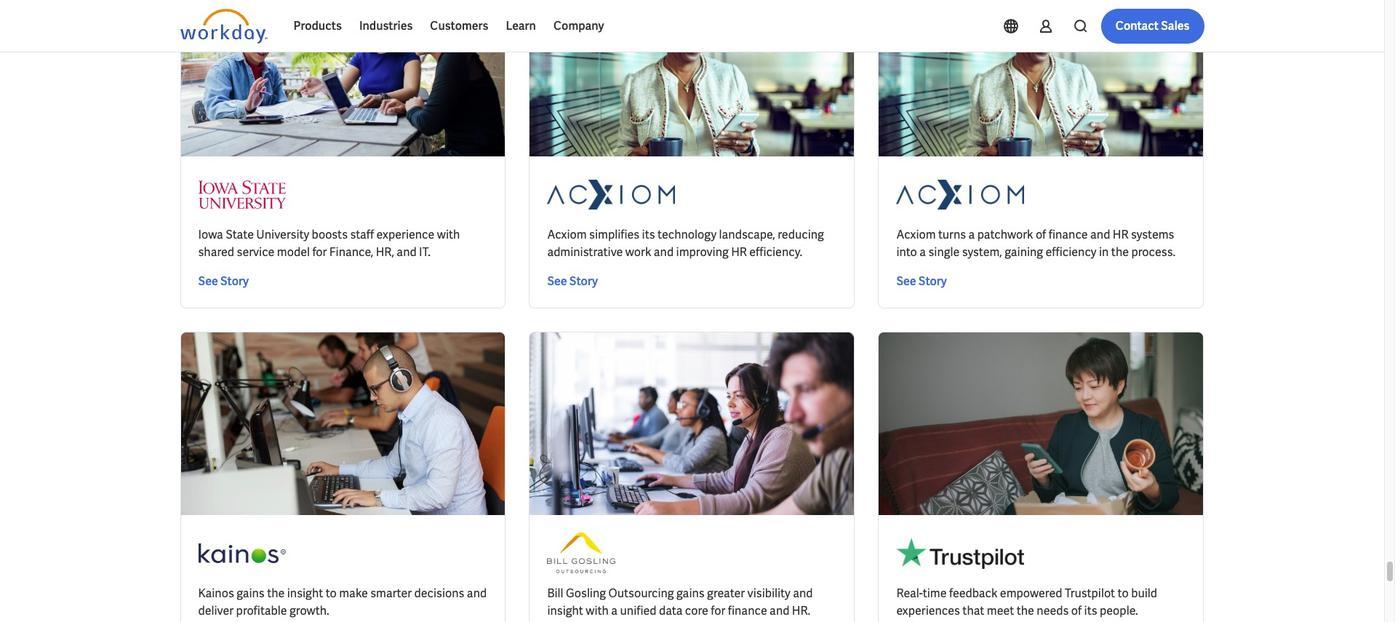 Task type: locate. For each thing, give the bounding box(es) containing it.
contact sales link
[[1102, 9, 1205, 44]]

see down administrative
[[548, 274, 567, 289]]

and
[[1091, 227, 1111, 243], [397, 245, 417, 260], [654, 245, 674, 260], [467, 586, 487, 601], [793, 586, 813, 601], [770, 604, 790, 619]]

0 horizontal spatial the
[[267, 586, 285, 601]]

0 vertical spatial its
[[642, 227, 655, 243]]

0 horizontal spatial gains
[[237, 586, 265, 601]]

0 vertical spatial of
[[1036, 227, 1047, 243]]

1 horizontal spatial see story
[[548, 274, 598, 289]]

process.
[[1132, 245, 1176, 260]]

0 horizontal spatial finance
[[728, 604, 768, 619]]

for inside iowa state university boosts staff experience with shared service model for finance, hr, and it.
[[312, 245, 327, 260]]

of
[[1036, 227, 1047, 243], [1072, 604, 1082, 619]]

1 horizontal spatial story
[[570, 274, 598, 289]]

story
[[220, 274, 249, 289], [570, 274, 598, 289], [919, 274, 947, 289]]

the inside kainos gains the insight to make smarter decisions and deliver profitable growth.
[[267, 586, 285, 601]]

0 horizontal spatial see story
[[198, 274, 249, 289]]

2 see story link from the left
[[548, 273, 598, 291]]

2 horizontal spatial see story
[[897, 274, 947, 289]]

2 vertical spatial the
[[1017, 604, 1035, 619]]

1 to from the left
[[326, 586, 337, 601]]

see story for iowa state university boosts staff experience with shared service model for finance, hr, and it.
[[198, 274, 249, 289]]

1 see story from the left
[[198, 274, 249, 289]]

hr down landscape,
[[732, 245, 747, 260]]

deliver
[[198, 604, 234, 619]]

2 acxiom llc image from the left
[[897, 174, 1025, 215]]

gains
[[237, 586, 265, 601], [677, 586, 705, 601]]

for
[[312, 245, 327, 260], [711, 604, 726, 619]]

0 vertical spatial insight
[[287, 586, 323, 601]]

kainos gains the insight to make smarter decisions and deliver profitable growth.
[[198, 586, 487, 619]]

story down shared
[[220, 274, 249, 289]]

that
[[963, 604, 985, 619]]

a right turns in the top of the page
[[969, 227, 975, 243]]

its down trustpilot
[[1085, 604, 1098, 619]]

0 horizontal spatial see story link
[[198, 273, 249, 291]]

0 vertical spatial a
[[969, 227, 975, 243]]

0 horizontal spatial for
[[312, 245, 327, 260]]

gains inside kainos gains the insight to make smarter decisions and deliver profitable growth.
[[237, 586, 265, 601]]

0 vertical spatial for
[[312, 245, 327, 260]]

outsourcing
[[609, 586, 674, 601]]

customers button
[[422, 9, 497, 44]]

and down "experience" in the top of the page
[[397, 245, 417, 260]]

1 see from the left
[[198, 274, 218, 289]]

with right "experience" in the top of the page
[[437, 227, 460, 243]]

story down the single
[[919, 274, 947, 289]]

2 horizontal spatial see
[[897, 274, 917, 289]]

clear
[[569, 16, 593, 29]]

experiences
[[897, 604, 961, 619]]

simplifies
[[590, 227, 640, 243]]

1 story from the left
[[220, 274, 249, 289]]

a left unified
[[612, 604, 618, 619]]

0 horizontal spatial to
[[326, 586, 337, 601]]

the down empowered
[[1017, 604, 1035, 619]]

3 story from the left
[[919, 274, 947, 289]]

to inside kainos gains the insight to make smarter decisions and deliver profitable growth.
[[326, 586, 337, 601]]

a right "into"
[[920, 245, 926, 260]]

kainos image
[[198, 533, 286, 574]]

3 see story link from the left
[[897, 273, 947, 291]]

1 horizontal spatial the
[[1017, 604, 1035, 619]]

see story link for iowa state university boosts staff experience with shared service model for finance, hr, and it.
[[198, 273, 249, 291]]

insight up growth.
[[287, 586, 323, 601]]

hr
[[1113, 227, 1129, 243], [732, 245, 747, 260]]

1 see story link from the left
[[198, 273, 249, 291]]

all
[[595, 16, 608, 29]]

see story down administrative
[[548, 274, 598, 289]]

1 acxiom llc image from the left
[[548, 174, 676, 215]]

build
[[1132, 586, 1158, 601]]

and inside iowa state university boosts staff experience with shared service model for finance, hr, and it.
[[397, 245, 417, 260]]

efficiency
[[1046, 245, 1097, 260]]

0 horizontal spatial hr
[[732, 245, 747, 260]]

see for iowa state university boosts staff experience with shared service model for finance, hr, and it.
[[198, 274, 218, 289]]

see story link
[[198, 273, 249, 291], [548, 273, 598, 291], [897, 273, 947, 291]]

0 vertical spatial finance
[[1049, 227, 1088, 243]]

and right work
[[654, 245, 674, 260]]

kainos
[[198, 586, 234, 601]]

with
[[437, 227, 460, 243], [586, 604, 609, 619]]

its inside the real-time feedback empowered trustpilot to build experiences that meet the needs of its people.
[[1085, 604, 1098, 619]]

see for acxiom simplifies its technology landscape, reducing administrative work and improving hr efficiency.
[[548, 274, 567, 289]]

and inside acxiom turns a patchwork of finance and hr systems into a single system, gaining efficiency in the process.
[[1091, 227, 1111, 243]]

see story link down administrative
[[548, 273, 598, 291]]

products button
[[285, 9, 351, 44]]

0 horizontal spatial see
[[198, 274, 218, 289]]

empowered
[[1001, 586, 1063, 601]]

0 horizontal spatial a
[[612, 604, 618, 619]]

visibility
[[748, 586, 791, 601]]

for inside bill gosling outsourcing gains greater visibility and insight with a unified data core for finance and hr.
[[711, 604, 726, 619]]

the inside the real-time feedback empowered trustpilot to build experiences that meet the needs of its people.
[[1017, 604, 1035, 619]]

1 horizontal spatial its
[[1085, 604, 1098, 619]]

see
[[198, 274, 218, 289], [548, 274, 567, 289], [897, 274, 917, 289]]

finance up efficiency
[[1049, 227, 1088, 243]]

into
[[897, 245, 918, 260]]

2 horizontal spatial story
[[919, 274, 947, 289]]

1 vertical spatial the
[[267, 586, 285, 601]]

acxiom up "into"
[[897, 227, 936, 243]]

0 vertical spatial hr
[[1113, 227, 1129, 243]]

1 horizontal spatial gains
[[677, 586, 705, 601]]

in
[[1100, 245, 1109, 260]]

industry
[[269, 16, 308, 29]]

to inside the real-time feedback empowered trustpilot to build experiences that meet the needs of its people.
[[1118, 586, 1129, 601]]

company
[[554, 18, 604, 33]]

1 horizontal spatial with
[[586, 604, 609, 619]]

1 horizontal spatial see
[[548, 274, 567, 289]]

1 horizontal spatial acxiom llc image
[[897, 174, 1025, 215]]

turns
[[939, 227, 967, 243]]

0 horizontal spatial acxiom llc image
[[548, 174, 676, 215]]

outcome
[[404, 16, 447, 29]]

work
[[626, 245, 652, 260]]

2 horizontal spatial see story link
[[897, 273, 947, 291]]

and up in
[[1091, 227, 1111, 243]]

1 acxiom from the left
[[548, 227, 587, 243]]

3 see from the left
[[897, 274, 917, 289]]

see story link down "into"
[[897, 273, 947, 291]]

for down the boosts on the left
[[312, 245, 327, 260]]

with down gosling
[[586, 604, 609, 619]]

1 horizontal spatial to
[[1118, 586, 1129, 601]]

2 see from the left
[[548, 274, 567, 289]]

1 horizontal spatial insight
[[548, 604, 584, 619]]

of down trustpilot
[[1072, 604, 1082, 619]]

hr inside acxiom simplifies its technology landscape, reducing administrative work and improving hr efficiency.
[[732, 245, 747, 260]]

acxiom llc image
[[548, 174, 676, 215], [897, 174, 1025, 215]]

to left make
[[326, 586, 337, 601]]

learn
[[506, 18, 536, 33]]

needs
[[1037, 604, 1069, 619]]

hr inside acxiom turns a patchwork of finance and hr systems into a single system, gaining efficiency in the process.
[[1113, 227, 1129, 243]]

its inside acxiom simplifies its technology landscape, reducing administrative work and improving hr efficiency.
[[642, 227, 655, 243]]

see story for acxiom turns a patchwork of finance and hr systems into a single system, gaining efficiency in the process.
[[897, 274, 947, 289]]

finance
[[1049, 227, 1088, 243], [728, 604, 768, 619]]

1 vertical spatial its
[[1085, 604, 1098, 619]]

see story link down shared
[[198, 273, 249, 291]]

Search Customer Stories text field
[[998, 9, 1176, 35]]

0 horizontal spatial insight
[[287, 586, 323, 601]]

see story down "into"
[[897, 274, 947, 289]]

3 see story from the left
[[897, 274, 947, 289]]

acxiom
[[548, 227, 587, 243], [897, 227, 936, 243]]

the
[[1112, 245, 1129, 260], [267, 586, 285, 601], [1017, 604, 1035, 619]]

patchwork
[[978, 227, 1034, 243]]

the right in
[[1112, 245, 1129, 260]]

story for turns
[[919, 274, 947, 289]]

acxiom llc image up turns in the top of the page
[[897, 174, 1025, 215]]

0 horizontal spatial story
[[220, 274, 249, 289]]

make
[[339, 586, 368, 601]]

finance inside bill gosling outsourcing gains greater visibility and insight with a unified data core for finance and hr.
[[728, 604, 768, 619]]

trustpilot
[[1065, 586, 1116, 601]]

0 horizontal spatial with
[[437, 227, 460, 243]]

acxiom llc image for simplifies
[[548, 174, 676, 215]]

1 horizontal spatial see story link
[[548, 273, 598, 291]]

and up hr.
[[793, 586, 813, 601]]

1 vertical spatial of
[[1072, 604, 1082, 619]]

see story for acxiom simplifies its technology landscape, reducing administrative work and improving hr efficiency.
[[548, 274, 598, 289]]

see down "into"
[[897, 274, 917, 289]]

acxiom llc image for turns
[[897, 174, 1025, 215]]

insight down bill
[[548, 604, 584, 619]]

core
[[685, 604, 709, 619]]

1 horizontal spatial acxiom
[[897, 227, 936, 243]]

hr,
[[376, 245, 394, 260]]

a inside bill gosling outsourcing gains greater visibility and insight with a unified data core for finance and hr.
[[612, 604, 618, 619]]

0 horizontal spatial acxiom
[[548, 227, 587, 243]]

1 horizontal spatial of
[[1072, 604, 1082, 619]]

see down shared
[[198, 274, 218, 289]]

2 acxiom from the left
[[897, 227, 936, 243]]

customers
[[430, 18, 489, 33]]

the up profitable
[[267, 586, 285, 601]]

for down greater
[[711, 604, 726, 619]]

gains up profitable
[[237, 586, 265, 601]]

iowa
[[198, 227, 223, 243]]

0 horizontal spatial of
[[1036, 227, 1047, 243]]

1 vertical spatial with
[[586, 604, 609, 619]]

acxiom for acxiom turns a patchwork of finance and hr systems into a single system, gaining efficiency in the process.
[[897, 227, 936, 243]]

administrative
[[548, 245, 623, 260]]

finance down visibility in the bottom right of the page
[[728, 604, 768, 619]]

gains up core
[[677, 586, 705, 601]]

1 horizontal spatial for
[[711, 604, 726, 619]]

its up work
[[642, 227, 655, 243]]

1 vertical spatial insight
[[548, 604, 584, 619]]

hr left systems
[[1113, 227, 1129, 243]]

go to the homepage image
[[180, 9, 267, 44]]

learn button
[[497, 9, 545, 44]]

staff
[[350, 227, 374, 243]]

of up gaining
[[1036, 227, 1047, 243]]

insight inside kainos gains the insight to make smarter decisions and deliver profitable growth.
[[287, 586, 323, 601]]

1 horizontal spatial finance
[[1049, 227, 1088, 243]]

of inside acxiom turns a patchwork of finance and hr systems into a single system, gaining efficiency in the process.
[[1036, 227, 1047, 243]]

and right decisions
[[467, 586, 487, 601]]

business outcome
[[360, 16, 447, 29]]

story for state
[[220, 274, 249, 289]]

topic button
[[180, 8, 246, 37]]

see story down shared
[[198, 274, 249, 289]]

1 horizontal spatial hr
[[1113, 227, 1129, 243]]

story down administrative
[[570, 274, 598, 289]]

2 story from the left
[[570, 274, 598, 289]]

0 vertical spatial with
[[437, 227, 460, 243]]

unified
[[620, 604, 657, 619]]

2 see story from the left
[[548, 274, 598, 289]]

2 horizontal spatial the
[[1112, 245, 1129, 260]]

a
[[969, 227, 975, 243], [920, 245, 926, 260], [612, 604, 618, 619]]

1 vertical spatial hr
[[732, 245, 747, 260]]

acxiom inside acxiom simplifies its technology landscape, reducing administrative work and improving hr efficiency.
[[548, 227, 587, 243]]

acxiom inside acxiom turns a patchwork of finance and hr systems into a single system, gaining efficiency in the process.
[[897, 227, 936, 243]]

to up 'people.'
[[1118, 586, 1129, 601]]

decisions
[[414, 586, 465, 601]]

2 vertical spatial a
[[612, 604, 618, 619]]

university
[[256, 227, 309, 243]]

1 gains from the left
[[237, 586, 265, 601]]

1 vertical spatial finance
[[728, 604, 768, 619]]

acxiom up administrative
[[548, 227, 587, 243]]

its
[[642, 227, 655, 243], [1085, 604, 1098, 619]]

0 horizontal spatial its
[[642, 227, 655, 243]]

experience
[[377, 227, 435, 243]]

2 to from the left
[[1118, 586, 1129, 601]]

landscape,
[[719, 227, 776, 243]]

feedback
[[950, 586, 998, 601]]

1 vertical spatial for
[[711, 604, 726, 619]]

single
[[929, 245, 960, 260]]

1 horizontal spatial a
[[920, 245, 926, 260]]

hr.
[[792, 604, 811, 619]]

0 vertical spatial the
[[1112, 245, 1129, 260]]

acxiom llc image up simplifies
[[548, 174, 676, 215]]

business outcome button
[[348, 8, 476, 37]]

reducing
[[778, 227, 824, 243]]

acxiom simplifies its technology landscape, reducing administrative work and improving hr efficiency.
[[548, 227, 824, 260]]

2 gains from the left
[[677, 586, 705, 601]]



Task type: vqa. For each thing, say whether or not it's contained in the screenshot.
'Training'
no



Task type: describe. For each thing, give the bounding box(es) containing it.
contact
[[1116, 18, 1159, 33]]

trustpilot image
[[897, 533, 1025, 574]]

acxiom turns a patchwork of finance and hr systems into a single system, gaining efficiency in the process.
[[897, 227, 1176, 260]]

industries
[[359, 18, 413, 33]]

finance inside acxiom turns a patchwork of finance and hr systems into a single system, gaining efficiency in the process.
[[1049, 227, 1088, 243]]

industry button
[[257, 8, 337, 37]]

company button
[[545, 9, 613, 44]]

2 horizontal spatial a
[[969, 227, 975, 243]]

contact sales
[[1116, 18, 1190, 33]]

real-
[[897, 586, 923, 601]]

technology
[[658, 227, 717, 243]]

finance,
[[330, 245, 374, 260]]

iowa state university image
[[198, 174, 286, 215]]

insight inside bill gosling outsourcing gains greater visibility and insight with a unified data core for finance and hr.
[[548, 604, 584, 619]]

efficiency.
[[750, 245, 803, 260]]

systems
[[1132, 227, 1175, 243]]

clear all
[[569, 16, 608, 29]]

time
[[923, 586, 947, 601]]

greater
[[707, 586, 745, 601]]

meet
[[987, 604, 1015, 619]]

products
[[294, 18, 342, 33]]

gosling
[[566, 586, 606, 601]]

improving
[[676, 245, 729, 260]]

system,
[[963, 245, 1003, 260]]

the inside acxiom turns a patchwork of finance and hr systems into a single system, gaining efficiency in the process.
[[1112, 245, 1129, 260]]

people.
[[1100, 604, 1139, 619]]

sales
[[1162, 18, 1190, 33]]

see for acxiom turns a patchwork of finance and hr systems into a single system, gaining efficiency in the process.
[[897, 274, 917, 289]]

clear all button
[[565, 8, 612, 37]]

with inside bill gosling outsourcing gains greater visibility and insight with a unified data core for finance and hr.
[[586, 604, 609, 619]]

and down visibility in the bottom right of the page
[[770, 604, 790, 619]]

more
[[499, 16, 524, 29]]

iowa state university boosts staff experience with shared service model for finance, hr, and it.
[[198, 227, 460, 260]]

it.
[[419, 245, 431, 260]]

shared
[[198, 245, 234, 260]]

more button
[[488, 8, 553, 37]]

see story link for acxiom turns a patchwork of finance and hr systems into a single system, gaining efficiency in the process.
[[897, 273, 947, 291]]

model
[[277, 245, 310, 260]]

story for simplifies
[[570, 274, 598, 289]]

industries button
[[351, 9, 422, 44]]

bill
[[548, 586, 564, 601]]

of inside the real-time feedback empowered trustpilot to build experiences that meet the needs of its people.
[[1072, 604, 1082, 619]]

bill gosling outsourcing gains greater visibility and insight with a unified data core for finance and hr.
[[548, 586, 813, 619]]

state
[[226, 227, 254, 243]]

boosts
[[312, 227, 348, 243]]

topic
[[192, 16, 217, 29]]

smarter
[[371, 586, 412, 601]]

growth.
[[290, 604, 329, 619]]

see story link for acxiom simplifies its technology landscape, reducing administrative work and improving hr efficiency.
[[548, 273, 598, 291]]

real-time feedback empowered trustpilot to build experiences that meet the needs of its people.
[[897, 586, 1158, 619]]

gaining
[[1005, 245, 1044, 260]]

profitable
[[236, 604, 287, 619]]

with inside iowa state university boosts staff experience with shared service model for finance, hr, and it.
[[437, 227, 460, 243]]

and inside kainos gains the insight to make smarter decisions and deliver profitable growth.
[[467, 586, 487, 601]]

service
[[237, 245, 275, 260]]

data
[[659, 604, 683, 619]]

1 vertical spatial a
[[920, 245, 926, 260]]

bill gosling outsourcing image
[[548, 533, 616, 574]]

acxiom for acxiom simplifies its technology landscape, reducing administrative work and improving hr efficiency.
[[548, 227, 587, 243]]

business
[[360, 16, 402, 29]]

and inside acxiom simplifies its technology landscape, reducing administrative work and improving hr efficiency.
[[654, 245, 674, 260]]

gains inside bill gosling outsourcing gains greater visibility and insight with a unified data core for finance and hr.
[[677, 586, 705, 601]]



